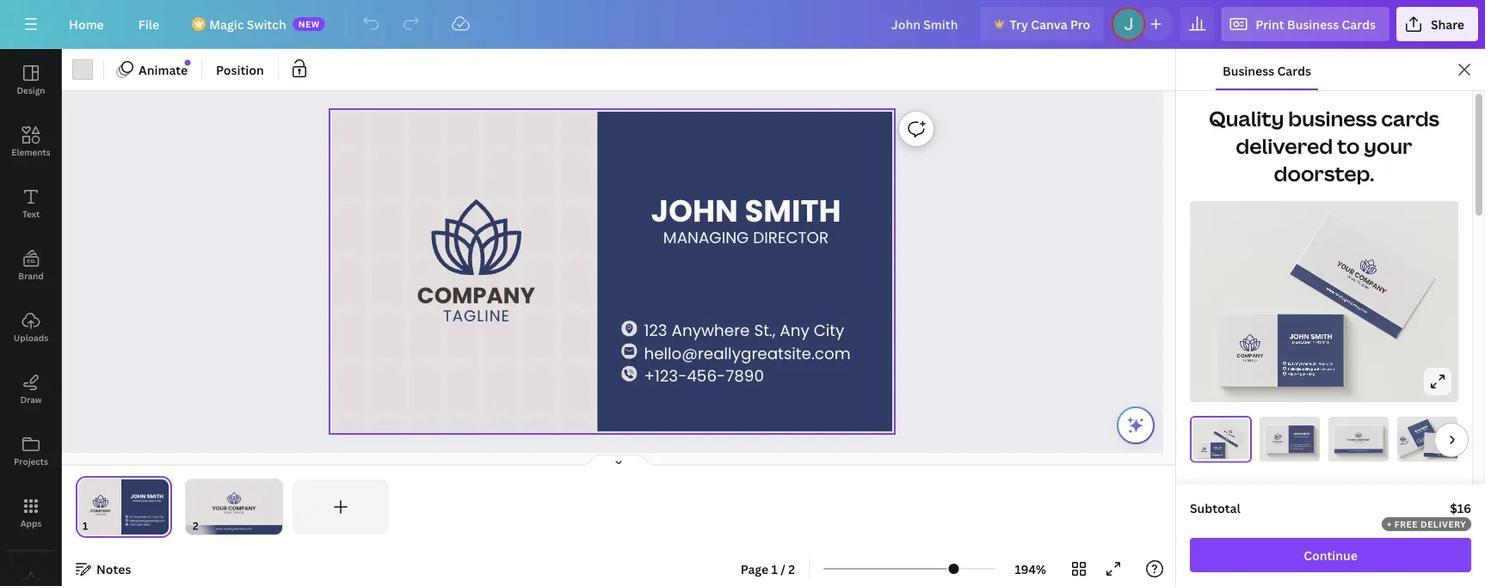 Task type: locate. For each thing, give the bounding box(es) containing it.
your company www.reallygreatsite.com
[[1436, 445, 1456, 457]]

draw button
[[0, 359, 62, 421]]

anywhere
[[672, 320, 750, 341], [1294, 362, 1312, 367], [1420, 437, 1426, 440], [1295, 444, 1302, 446], [1214, 454, 1218, 455]]

free
[[1395, 519, 1418, 531]]

0 horizontal spatial john smith managing director
[[651, 189, 841, 249]]

2 horizontal spatial company tagline
[[1273, 441, 1283, 445]]

1 horizontal spatial business
[[1287, 16, 1339, 32]]

business inside button
[[1223, 62, 1275, 79]]

hello@reallygreatsite.com
[[644, 343, 851, 365], [1288, 367, 1335, 372], [1419, 435, 1434, 443], [1293, 446, 1311, 448], [1213, 455, 1223, 456]]

john inside john smith managing director 123 anywhere st., any city hello@reallygreatsite.com +123-456-7890
[[1293, 433, 1301, 437]]

tagline
[[1356, 280, 1371, 292], [443, 306, 510, 327], [1243, 358, 1258, 363], [1228, 435, 1232, 438], [1358, 442, 1364, 444], [1403, 443, 1409, 447], [1275, 443, 1281, 445], [1203, 453, 1206, 454]]

123
[[644, 320, 667, 341], [1288, 362, 1293, 367], [1418, 439, 1420, 441], [1293, 444, 1295, 446], [1213, 454, 1214, 455]]

0 horizontal spatial john smith managing director 123 anywhere st., any city hello@reallygreatsite.com +123-456-7890 company tagline
[[1201, 447, 1223, 457]]

new image
[[185, 60, 191, 66]]

123 anywhere st., any city hello@reallygreatsite.com +123-456-7890
[[644, 320, 851, 387], [1288, 362, 1335, 377]]

continue
[[1304, 548, 1358, 564]]

john smith managing director
[[651, 189, 841, 249], [1290, 332, 1333, 346]]

smith
[[745, 189, 841, 233], [1311, 332, 1333, 342], [1420, 426, 1429, 431], [1302, 433, 1310, 437], [1218, 447, 1223, 449]]

page
[[741, 562, 769, 578]]

0 horizontal spatial business
[[1223, 62, 1275, 79]]

your company your tagline www.reallygreatsite.com right john smith managing director 123 anywhere st., any city hello@reallygreatsite.com +123-456-7890
[[1348, 439, 1370, 452]]

page 1 image
[[76, 480, 172, 535]]

text button
[[0, 173, 62, 235]]

john smith managing director 123 anywhere st., any city hello@reallygreatsite.com +123-456-7890
[[1293, 433, 1311, 450]]

2 vertical spatial company tagline
[[1273, 441, 1283, 445]]

www.reallygreatsite.com
[[1326, 286, 1369, 315], [1221, 437, 1231, 443], [1350, 450, 1368, 452], [1438, 455, 1454, 457]]

business
[[1287, 16, 1339, 32], [1223, 62, 1275, 79]]

director
[[753, 227, 829, 249], [1313, 341, 1330, 346], [1422, 428, 1428, 432], [1302, 436, 1309, 438], [1218, 449, 1222, 450]]

company inside your company www.reallygreatsite.com
[[1443, 445, 1456, 449]]

0 vertical spatial company tagline
[[417, 280, 535, 327]]

Design title text field
[[877, 7, 974, 41]]

company tagline
[[417, 280, 535, 327], [1237, 353, 1264, 363], [1273, 441, 1283, 445]]

john smith managing director 123 anywhere st., any city hello@reallygreatsite.com +123-456-7890 company tagline
[[1400, 426, 1434, 447], [1201, 447, 1223, 457]]

st.,
[[754, 320, 776, 341], [1313, 362, 1318, 367], [1426, 436, 1428, 438], [1302, 444, 1304, 446], [1219, 454, 1220, 455]]

st., inside john smith managing director 123 anywhere st., any city hello@reallygreatsite.com +123-456-7890
[[1302, 444, 1304, 446]]

john smith managing director 123 anywhere st., any city hello@reallygreatsite.com +123-456-7890 company tagline up subtotal
[[1201, 447, 1223, 457]]

share button
[[1397, 7, 1478, 41]]

www.reallygreatsite.com inside your company www.reallygreatsite.com
[[1438, 455, 1454, 457]]

animate button
[[111, 56, 195, 83]]

456-
[[687, 366, 726, 387], [1298, 372, 1307, 377], [1422, 440, 1426, 443], [1297, 448, 1300, 450], [1215, 456, 1217, 457]]

john
[[651, 189, 738, 233], [1290, 332, 1309, 342], [1414, 429, 1421, 434], [1293, 433, 1301, 437], [1213, 447, 1218, 449]]

hello@reallygreatsite.com inside 123 anywhere st., any city hello@reallygreatsite.com +123-456-7890
[[1288, 367, 1335, 372]]

share
[[1431, 16, 1465, 32]]

0 horizontal spatial cards
[[1277, 62, 1311, 79]]

doorstep.
[[1274, 160, 1375, 188]]

www.reallygreatsite.com inside the "your tagline www.reallygreatsite.com"
[[1326, 286, 1369, 315]]

0 vertical spatial john smith managing director
[[651, 189, 841, 249]]

1 horizontal spatial john smith managing director
[[1290, 332, 1333, 346]]

cards
[[1342, 16, 1376, 32], [1277, 62, 1311, 79]]

your
[[1335, 259, 1357, 277], [1346, 274, 1358, 283], [1224, 430, 1228, 435], [1226, 434, 1229, 436], [1348, 439, 1355, 443], [1354, 442, 1358, 444], [1436, 445, 1443, 448]]

position button
[[209, 56, 271, 83]]

apps button
[[0, 483, 62, 545]]

john smith managing director 123 anywhere st., any city hello@reallygreatsite.com +123-456-7890 company tagline left your company www.reallygreatsite.com on the right bottom of the page
[[1400, 426, 1434, 447]]

canva assistant image
[[1126, 416, 1146, 436]]

$16
[[1450, 500, 1472, 517]]

animate
[[139, 62, 188, 78]]

business right print
[[1287, 16, 1339, 32]]

managing
[[663, 227, 749, 249], [1292, 341, 1312, 346], [1416, 431, 1423, 435], [1294, 436, 1302, 438], [1214, 449, 1218, 450]]

cards down print business cards dropdown button
[[1277, 62, 1311, 79]]

1 horizontal spatial cards
[[1342, 16, 1376, 32]]

0 vertical spatial john smith managing director 123 anywhere st., any city hello@reallygreatsite.com +123-456-7890 company tagline
[[1400, 426, 1434, 447]]

cards left share dropdown button
[[1342, 16, 1376, 32]]

0 horizontal spatial 123 anywhere st., any city hello@reallygreatsite.com +123-456-7890
[[644, 320, 851, 387]]

position
[[216, 62, 264, 78]]

any
[[780, 320, 810, 341], [1319, 362, 1325, 367], [1427, 435, 1430, 437], [1305, 444, 1307, 446], [1220, 454, 1221, 455]]

0 vertical spatial cards
[[1342, 16, 1376, 32]]

your company your tagline www.reallygreatsite.com up subtotal
[[1221, 430, 1235, 443]]

pro
[[1070, 16, 1091, 32]]

194% button
[[1003, 556, 1058, 583]]

to
[[1337, 132, 1360, 160]]

uploads
[[14, 332, 48, 344]]

company inside your company
[[1353, 270, 1388, 297]]

your inside your company
[[1335, 259, 1357, 277]]

cards inside dropdown button
[[1342, 16, 1376, 32]]

brand button
[[0, 235, 62, 297]]

1
[[771, 562, 778, 578]]

apps
[[20, 518, 42, 530]]

1 vertical spatial john smith managing director
[[1290, 332, 1333, 346]]

1 vertical spatial company tagline
[[1237, 353, 1264, 363]]

smith inside john smith managing director 123 anywhere st., any city hello@reallygreatsite.com +123-456-7890
[[1302, 433, 1310, 437]]

city inside john smith managing director 123 anywhere st., any city hello@reallygreatsite.com +123-456-7890
[[1308, 444, 1310, 446]]

cards
[[1381, 105, 1440, 133]]

#e3dddc image
[[72, 59, 93, 80], [72, 59, 93, 80]]

business up quality
[[1223, 62, 1275, 79]]

1 horizontal spatial john smith managing director 123 anywhere st., any city hello@reallygreatsite.com +123-456-7890 company tagline
[[1400, 426, 1434, 447]]

hello@reallygreatsite.com inside john smith managing director 123 anywhere st., any city hello@reallygreatsite.com +123-456-7890
[[1293, 446, 1311, 448]]

print business cards
[[1256, 16, 1376, 32]]

company
[[1353, 270, 1388, 297], [417, 280, 535, 311], [1237, 353, 1264, 360], [1227, 433, 1235, 439], [1356, 439, 1370, 443], [1400, 441, 1410, 446], [1273, 441, 1283, 444], [1443, 445, 1456, 449], [1201, 452, 1207, 453]]

cards inside button
[[1277, 62, 1311, 79]]

1 horizontal spatial company tagline
[[1237, 353, 1264, 363]]

0 vertical spatial business
[[1287, 16, 1339, 32]]

0 horizontal spatial your company your tagline www.reallygreatsite.com
[[1221, 430, 1235, 443]]

1 vertical spatial cards
[[1277, 62, 1311, 79]]

+123-
[[644, 366, 687, 387], [1288, 372, 1298, 377], [1419, 442, 1423, 444], [1293, 448, 1297, 450], [1213, 456, 1215, 457]]

1 vertical spatial business
[[1223, 62, 1275, 79]]

7890
[[726, 366, 764, 387], [1306, 372, 1315, 377], [1425, 439, 1429, 442], [1300, 448, 1303, 450], [1217, 456, 1219, 457]]

456- inside john smith managing director 123 anywhere st., any city hello@reallygreatsite.com +123-456-7890
[[1297, 448, 1300, 450]]

your company your tagline www.reallygreatsite.com
[[1221, 430, 1235, 443], [1348, 439, 1370, 452]]

city
[[814, 320, 845, 341], [1326, 362, 1333, 367], [1430, 434, 1433, 436], [1308, 444, 1310, 446], [1222, 454, 1223, 455]]

business cards button
[[1216, 49, 1318, 90]]



Task type: describe. For each thing, give the bounding box(es) containing it.
your
[[1364, 132, 1413, 160]]

/
[[781, 562, 786, 578]]

text
[[22, 208, 40, 220]]

magic
[[209, 16, 244, 32]]

your inside the "your tagline www.reallygreatsite.com"
[[1346, 274, 1358, 283]]

magic switch
[[209, 16, 286, 32]]

continue button
[[1190, 539, 1472, 573]]

1 vertical spatial john smith managing director 123 anywhere st., any city hello@reallygreatsite.com +123-456-7890 company tagline
[[1201, 447, 1223, 457]]

hide pages image
[[577, 454, 660, 468]]

director inside john smith managing director 123 anywhere st., any city hello@reallygreatsite.com +123-456-7890
[[1302, 436, 1309, 438]]

page 1 / 2 button
[[734, 556, 802, 583]]

file button
[[125, 7, 173, 41]]

7890 inside john smith managing director 123 anywhere st., any city hello@reallygreatsite.com +123-456-7890
[[1300, 448, 1303, 450]]

elements
[[11, 146, 51, 158]]

quality
[[1209, 105, 1284, 133]]

managing inside john smith managing director 123 anywhere st., any city hello@reallygreatsite.com +123-456-7890
[[1294, 436, 1302, 438]]

+123- inside john smith managing director 123 anywhere st., any city hello@reallygreatsite.com +123-456-7890
[[1293, 448, 1297, 450]]

main menu bar
[[0, 0, 1485, 49]]

anywhere inside john smith managing director 123 anywhere st., any city hello@reallygreatsite.com +123-456-7890
[[1295, 444, 1302, 446]]

+ free delivery
[[1387, 519, 1467, 531]]

canva
[[1031, 16, 1068, 32]]

+
[[1387, 519, 1392, 531]]

try
[[1010, 16, 1028, 32]]

draw
[[20, 394, 42, 406]]

home
[[69, 16, 104, 32]]

side panel tab list
[[0, 49, 62, 587]]

subtotal
[[1190, 500, 1241, 517]]

print
[[1256, 16, 1284, 32]]

your inside your company www.reallygreatsite.com
[[1436, 445, 1443, 448]]

123 inside john smith managing director 123 anywhere st., any city hello@reallygreatsite.com +123-456-7890
[[1293, 444, 1295, 446]]

notes button
[[69, 556, 138, 583]]

notes
[[96, 562, 131, 578]]

0 horizontal spatial company tagline
[[417, 280, 535, 327]]

home link
[[55, 7, 118, 41]]

try canva pro
[[1010, 16, 1091, 32]]

delivery
[[1421, 519, 1467, 531]]

print business cards button
[[1221, 7, 1390, 41]]

1 horizontal spatial 123 anywhere st., any city hello@reallygreatsite.com +123-456-7890
[[1288, 362, 1335, 377]]

Page title text field
[[95, 518, 102, 535]]

2
[[789, 562, 795, 578]]

your company
[[1335, 259, 1388, 297]]

business cards
[[1223, 62, 1311, 79]]

file
[[138, 16, 159, 32]]

any inside john smith managing director 123 anywhere st., any city hello@reallygreatsite.com +123-456-7890
[[1305, 444, 1307, 446]]

new
[[298, 18, 320, 30]]

tagline inside the "your tagline www.reallygreatsite.com"
[[1356, 280, 1371, 292]]

uploads button
[[0, 297, 62, 359]]

quality business cards delivered to your doorstep.
[[1209, 105, 1440, 188]]

design button
[[0, 49, 62, 111]]

design
[[17, 84, 45, 96]]

projects button
[[0, 421, 62, 483]]

your tagline www.reallygreatsite.com
[[1326, 274, 1371, 315]]

try canva pro button
[[981, 7, 1104, 41]]

194%
[[1015, 562, 1046, 578]]

elements button
[[0, 111, 62, 173]]

page 1 / 2
[[741, 562, 795, 578]]

brand
[[18, 270, 44, 282]]

projects
[[14, 456, 48, 468]]

1 horizontal spatial your company your tagline www.reallygreatsite.com
[[1348, 439, 1370, 452]]

business inside dropdown button
[[1287, 16, 1339, 32]]

business
[[1289, 105, 1377, 133]]

switch
[[247, 16, 286, 32]]

delivered
[[1236, 132, 1333, 160]]



Task type: vqa. For each thing, say whether or not it's contained in the screenshot.
The John Smith Managing Director 123 Anywhere St., Any City Hello@Reallygreatsite.Com +123-456-7890 Company Tagline to the left
yes



